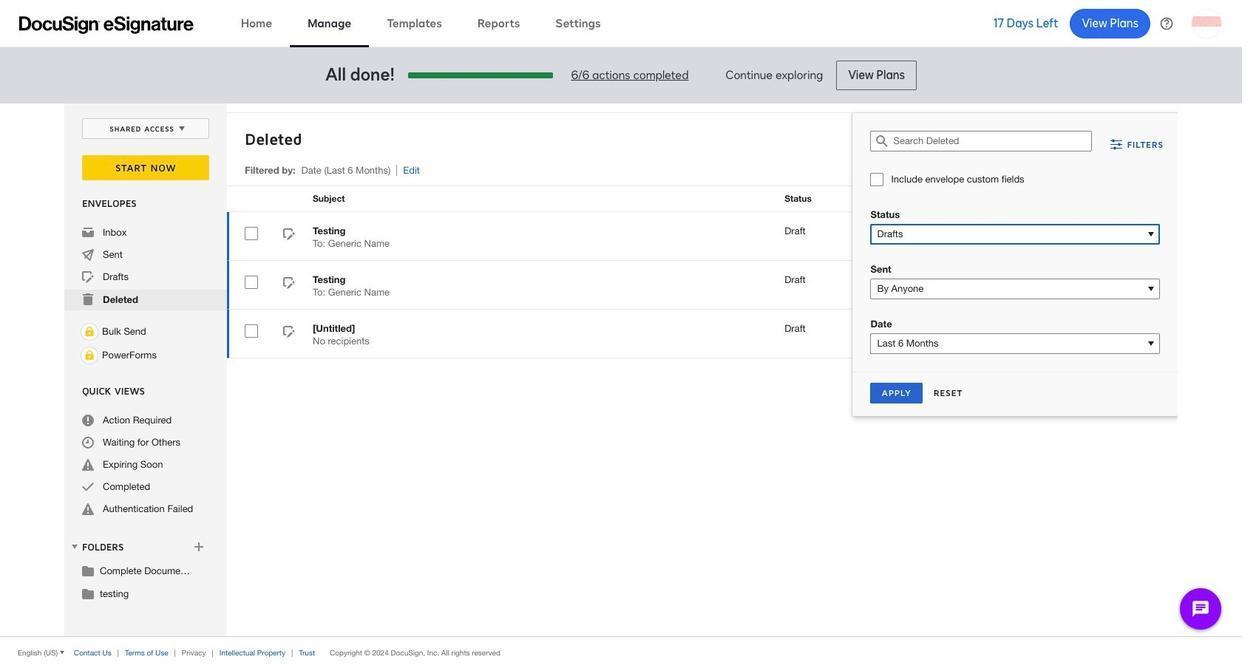 Task type: vqa. For each thing, say whether or not it's contained in the screenshot.
folder icon on the bottom of the page
yes



Task type: locate. For each thing, give the bounding box(es) containing it.
trash image
[[82, 294, 94, 305]]

1 vertical spatial draft image
[[283, 277, 295, 291]]

folder image
[[82, 565, 94, 577]]

lock image
[[81, 323, 98, 341]]

clock image
[[82, 437, 94, 449]]

2 draft image from the top
[[283, 277, 295, 291]]

1 draft image from the top
[[283, 229, 295, 243]]

draft image
[[82, 271, 94, 283]]

3 draft image from the top
[[283, 326, 295, 340]]

view folders image
[[69, 541, 81, 553]]

0 vertical spatial draft image
[[283, 229, 295, 243]]

draft image
[[283, 229, 295, 243], [283, 277, 295, 291], [283, 326, 295, 340]]

alert image
[[82, 459, 94, 471]]

2 vertical spatial draft image
[[283, 326, 295, 340]]

lock image
[[81, 347, 98, 365]]



Task type: describe. For each thing, give the bounding box(es) containing it.
alert image
[[82, 504, 94, 516]]

folder image
[[82, 588, 94, 600]]

inbox image
[[82, 227, 94, 239]]

sent image
[[82, 249, 94, 261]]

more info region
[[0, 637, 1243, 669]]

action required image
[[82, 415, 94, 427]]

completed image
[[82, 481, 94, 493]]

your uploaded profile image image
[[1192, 9, 1222, 38]]

secondary navigation region
[[64, 104, 1182, 637]]

Search Deleted text field
[[894, 132, 1092, 151]]

docusign esignature image
[[19, 16, 194, 34]]



